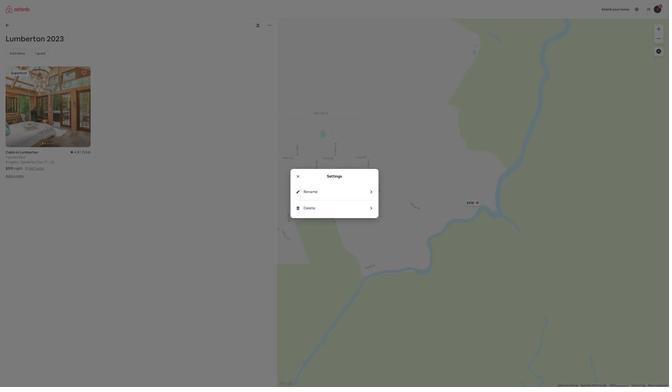 Task type: vqa. For each thing, say whether or not it's contained in the screenshot.
right $310
yes



Task type: locate. For each thing, give the bounding box(es) containing it.
settings
[[327, 174, 342, 179]]

1 vertical spatial $310
[[467, 201, 474, 205]]

delete
[[304, 206, 315, 211]]

a for add
[[13, 174, 15, 178]]

17
[[44, 160, 47, 164]]

a right add
[[13, 174, 15, 178]]

add a note
[[6, 174, 24, 178]]

add
[[6, 174, 13, 178]]

0 horizontal spatial $310
[[6, 166, 13, 171]]

lumberton
[[6, 34, 45, 44], [20, 150, 38, 154]]

a
[[13, 174, 15, 178], [656, 384, 657, 387]]

22
[[51, 160, 55, 164]]

0 horizontal spatial a
[[13, 174, 15, 178]]

google image
[[278, 381, 294, 387]]

100 m
[[609, 384, 616, 387]]

night
[[14, 166, 22, 171]]

terms
[[631, 384, 638, 387]]

group
[[6, 66, 91, 147]]

report a map error
[[648, 384, 668, 387]]

0 vertical spatial lumberton
[[6, 34, 45, 44]]

google map
including 1 saved stay. region
[[236, 0, 669, 387]]

total
[[36, 166, 44, 171]]

rename
[[304, 189, 318, 194]]

2023
[[47, 34, 64, 44]]

$1,867
[[25, 166, 36, 171]]

· down bed
[[19, 160, 20, 164]]

nights
[[8, 160, 18, 164]]

1 horizontal spatial $310
[[467, 201, 474, 205]]

$310
[[6, 166, 13, 171], [467, 201, 474, 205]]

report a map error link
[[648, 384, 668, 387]]

saved
[[21, 160, 30, 164]]

1 vertical spatial ·
[[23, 166, 24, 171]]

keyboard shortcuts
[[558, 384, 578, 387]]

remove from wishlist: cabin in lumberton image
[[81, 70, 87, 76]]

keyboard
[[558, 384, 568, 387]]

m
[[614, 384, 616, 387]]

100 m button
[[608, 384, 630, 387]]

map
[[657, 384, 662, 387]]

1 vertical spatial lumberton
[[20, 150, 38, 154]]

1 vertical spatial a
[[656, 384, 657, 387]]

1 horizontal spatial a
[[656, 384, 657, 387]]

100
[[609, 384, 613, 387]]

data
[[586, 384, 591, 387]]

1 horizontal spatial ·
[[23, 166, 24, 171]]

0 vertical spatial a
[[13, 174, 15, 178]]

profile element
[[340, 0, 663, 19]]

©2023
[[591, 384, 599, 387]]

$310 button
[[465, 200, 482, 206]]

4.91 out of 5 average rating,  534 reviews image
[[70, 150, 91, 154]]

settings dialog
[[291, 169, 379, 218]]

a for report
[[656, 384, 657, 387]]

add a place to the map image
[[656, 49, 662, 54]]

·
[[19, 160, 20, 164], [23, 166, 24, 171]]

queen
[[8, 155, 18, 159]]

a left map on the bottom right of the page
[[656, 384, 657, 387]]

0 vertical spatial $310
[[6, 166, 13, 171]]

· right night
[[23, 166, 24, 171]]

0 vertical spatial ·
[[19, 160, 20, 164]]



Task type: describe. For each thing, give the bounding box(es) containing it.
for
[[31, 160, 36, 164]]

$1,867 total button
[[25, 166, 44, 171]]

delete button
[[304, 206, 373, 211]]

$310 inside button
[[467, 201, 474, 205]]

add a note button
[[6, 174, 24, 178]]

dec
[[37, 160, 43, 164]]

lumberton 2023
[[6, 34, 64, 44]]

$310 inside the cabin in lumberton 1 queen bed 5 nights · saved for dec 17 – 22 $310 night · $1,867 total
[[6, 166, 13, 171]]

map data ©2023 google
[[581, 384, 607, 387]]

bed
[[19, 155, 25, 159]]

terms of use
[[631, 384, 645, 387]]

note
[[16, 174, 24, 178]]

lumberton inside the cabin in lumberton 1 queen bed 5 nights · saved for dec 17 – 22 $310 night · $1,867 total
[[20, 150, 38, 154]]

use
[[641, 384, 645, 387]]

4.91
[[74, 150, 81, 154]]

terms of use link
[[631, 384, 645, 387]]

keyboard shortcuts button
[[558, 384, 578, 387]]

cabin in lumberton 1 queen bed 5 nights · saved for dec 17 – 22 $310 night · $1,867 total
[[6, 150, 55, 171]]

google
[[599, 384, 607, 387]]

in
[[16, 150, 19, 154]]

1
[[6, 155, 7, 159]]

of
[[639, 384, 641, 387]]

zoom out image
[[657, 37, 661, 40]]

4.91 (534)
[[74, 150, 91, 154]]

shortcuts
[[568, 384, 578, 387]]

rename button
[[304, 189, 373, 194]]

(534)
[[82, 150, 91, 154]]

zoom in image
[[657, 27, 661, 31]]

map
[[581, 384, 586, 387]]

cabin
[[6, 150, 15, 154]]

error
[[663, 384, 668, 387]]

report
[[648, 384, 655, 387]]

0 horizontal spatial ·
[[19, 160, 20, 164]]

5
[[6, 160, 8, 164]]

–
[[48, 160, 50, 164]]



